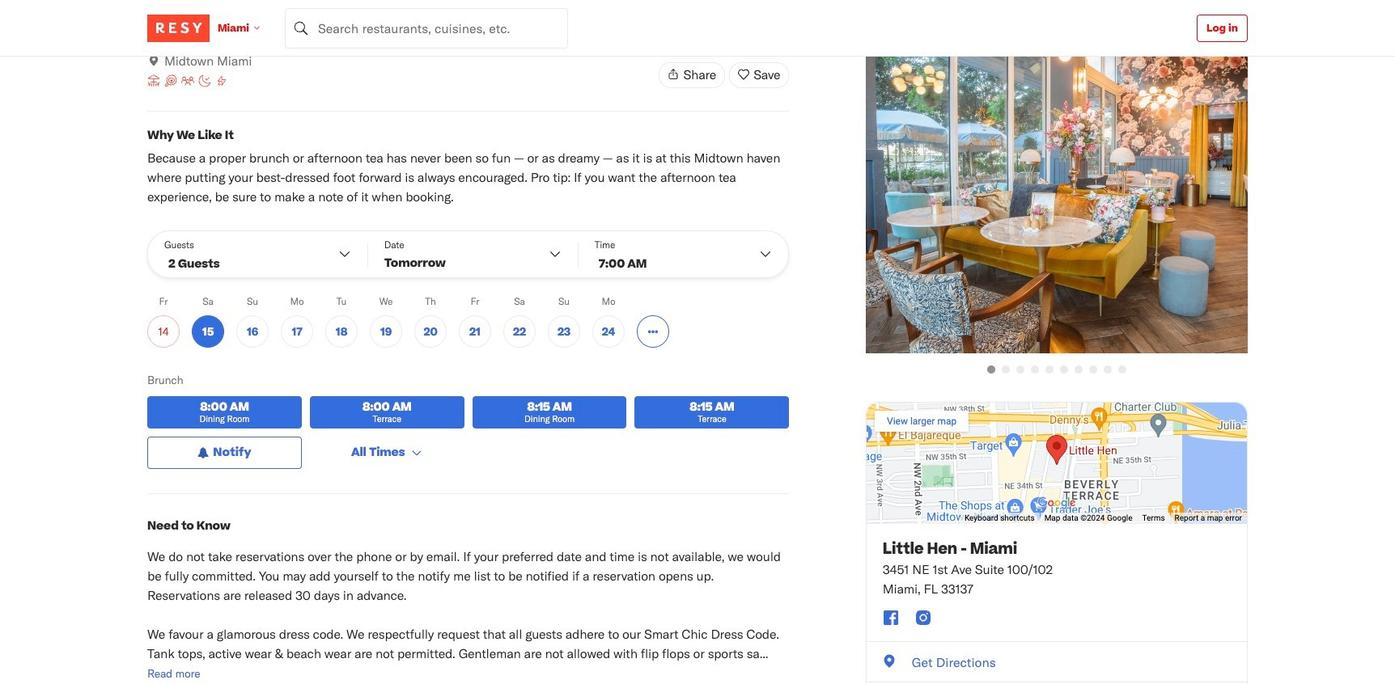 Task type: locate. For each thing, give the bounding box(es) containing it.
4.5 out of 5 stars image
[[147, 33, 174, 49]]

None field
[[285, 8, 568, 48]]



Task type: vqa. For each thing, say whether or not it's contained in the screenshot.
Search restaurants, cuisines, etc. text field
yes



Task type: describe. For each thing, give the bounding box(es) containing it.
Search restaurants, cuisines, etc. text field
[[285, 8, 568, 48]]



